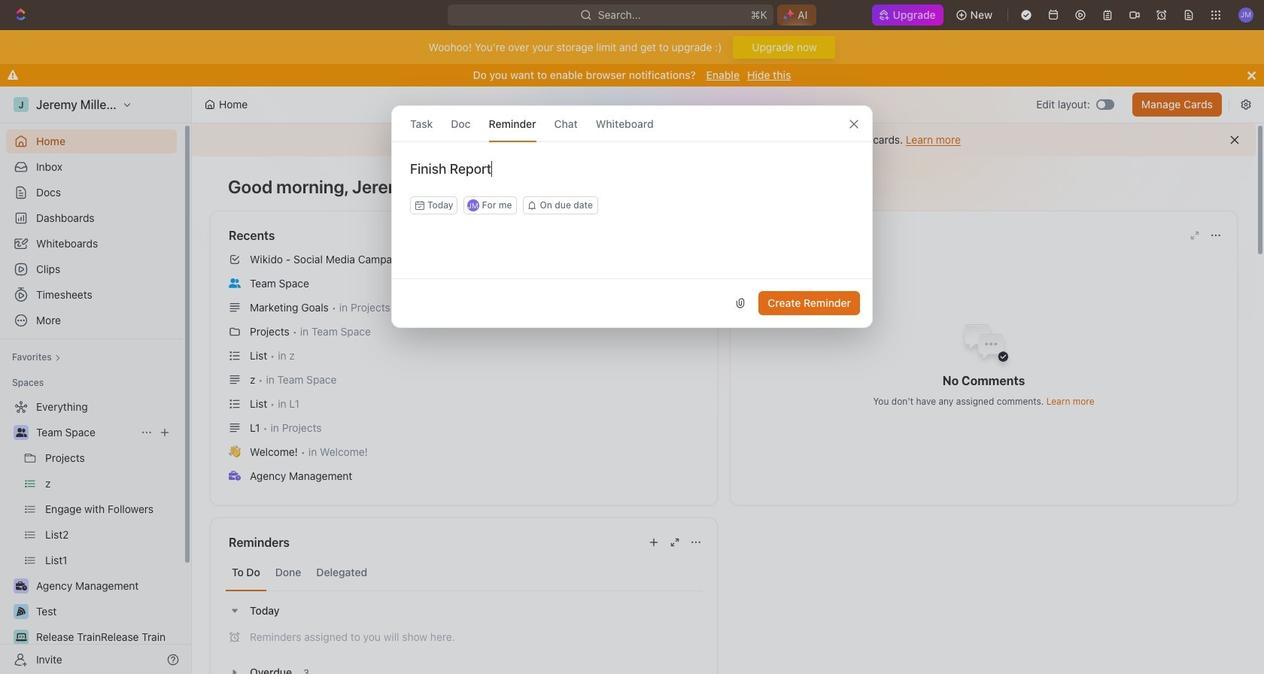 Task type: vqa. For each thing, say whether or not it's contained in the screenshot.
USER GROUP Icon within the Sidebar 'navigation'
yes



Task type: describe. For each thing, give the bounding box(es) containing it.
user group image inside 'sidebar' navigation
[[15, 428, 27, 437]]

sidebar navigation
[[0, 87, 192, 674]]

business time image
[[229, 471, 241, 481]]

1 horizontal spatial user group image
[[229, 278, 241, 288]]



Task type: locate. For each thing, give the bounding box(es) containing it.
Reminder na﻿me or type '/' for commands text field
[[392, 160, 872, 196]]

1 vertical spatial user group image
[[15, 428, 27, 437]]

0 horizontal spatial user group image
[[15, 428, 27, 437]]

alert
[[192, 123, 1256, 157]]

0 vertical spatial user group image
[[229, 278, 241, 288]]

user group image
[[229, 278, 241, 288], [15, 428, 27, 437]]

dialog
[[391, 105, 873, 328]]

tab list
[[226, 555, 702, 591]]



